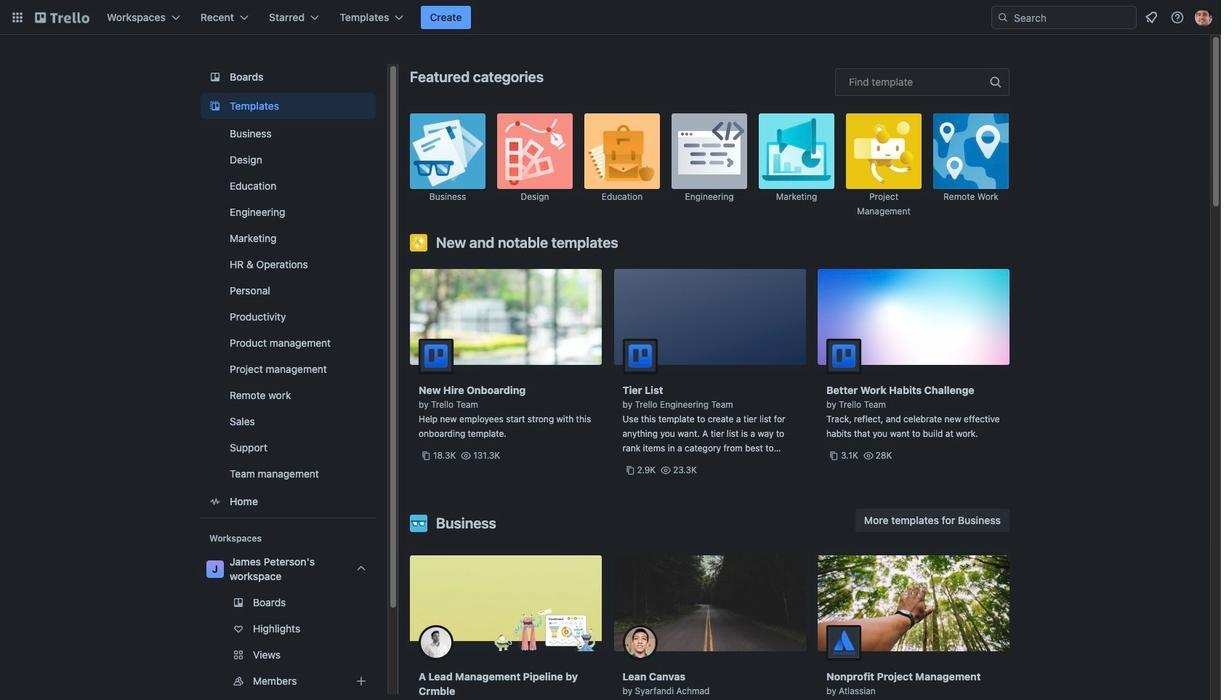 Task type: locate. For each thing, give the bounding box(es) containing it.
project management icon image
[[847, 113, 922, 189]]

None field
[[836, 68, 1010, 96]]

board image
[[207, 68, 224, 86]]

0 notifications image
[[1143, 9, 1161, 26]]

atlassian image
[[827, 626, 862, 660]]

0 horizontal spatial trello team image
[[419, 339, 454, 374]]

education icon image
[[585, 113, 660, 189]]

primary element
[[0, 0, 1222, 35]]

switch to… image
[[10, 10, 25, 25]]

trello team image
[[419, 339, 454, 374], [827, 339, 862, 374]]

add image
[[353, 673, 370, 690]]

open information menu image
[[1171, 10, 1186, 25]]

business icon image
[[410, 113, 486, 189], [410, 515, 428, 532]]

1 horizontal spatial trello team image
[[827, 339, 862, 374]]

2 trello team image from the left
[[827, 339, 862, 374]]

marketing icon image
[[759, 113, 835, 189]]

james peterson (jamespeterson93) image
[[1196, 9, 1213, 26]]

1 vertical spatial business icon image
[[410, 515, 428, 532]]

design icon image
[[497, 113, 573, 189]]

engineering icon image
[[672, 113, 748, 189]]

Search field
[[992, 6, 1138, 29]]

forward image
[[373, 647, 391, 664]]

0 vertical spatial business icon image
[[410, 113, 486, 189]]

2 business icon image from the top
[[410, 515, 428, 532]]



Task type: vqa. For each thing, say whether or not it's contained in the screenshot.
Design Icon
yes



Task type: describe. For each thing, give the bounding box(es) containing it.
back to home image
[[35, 6, 89, 29]]

1 trello team image from the left
[[419, 339, 454, 374]]

remote work icon image
[[934, 113, 1010, 189]]

1 business icon image from the top
[[410, 113, 486, 189]]

syarfandi achmad image
[[623, 626, 658, 660]]

search image
[[998, 12, 1010, 23]]

template board image
[[207, 97, 224, 115]]

forward image
[[373, 673, 391, 690]]

trello engineering team image
[[623, 339, 658, 374]]

toni, founder @ crmble image
[[419, 626, 454, 660]]

home image
[[207, 493, 224, 511]]



